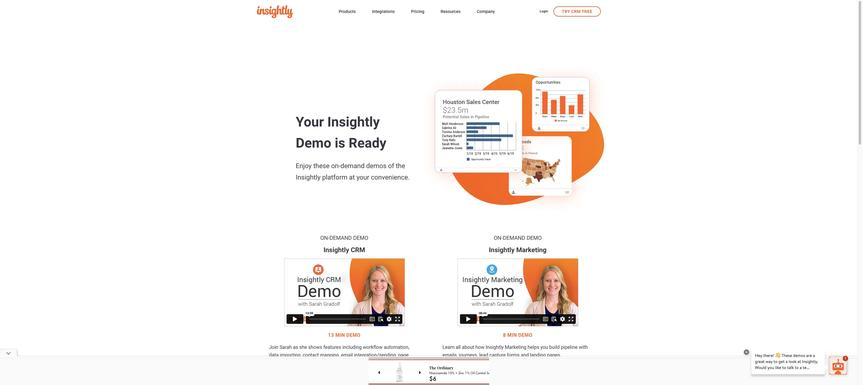 Task type: describe. For each thing, give the bounding box(es) containing it.
as
[[293, 345, 298, 351]]

convenience.
[[371, 174, 410, 181]]

pricing
[[411, 9, 425, 14]]

on- for insightly crm
[[320, 235, 330, 241]]

demo for insightly marketing
[[527, 235, 542, 241]]

crm for try
[[572, 9, 581, 14]]

login link
[[540, 9, 548, 14]]

your insightly demo is ready
[[296, 114, 387, 151]]

on-demand demo for crm
[[320, 235, 368, 241]]

your
[[296, 114, 324, 130]]

demand for marketing
[[503, 235, 526, 241]]

your
[[357, 174, 369, 181]]

capture
[[490, 353, 506, 359]]

8 min demo
[[503, 333, 533, 339]]

platform
[[322, 174, 348, 181]]

products
[[339, 9, 356, 14]]

resources
[[441, 9, 461, 14]]

min for marketing
[[508, 333, 517, 339]]

of
[[388, 162, 394, 170]]

page
[[398, 353, 409, 359]]

13 min demo
[[328, 333, 361, 339]]

join sarah as she shows features including workflow automation, data importing, contact mapping, email integration/sending, page layout customizations, role-based permissions and dashboards/reporting.
[[269, 345, 410, 374]]

how
[[476, 345, 485, 351]]

marketing inside "learn all about how insightly marketing helps you build pipeline with emails, journeys, lead capture forms and landing pages."
[[505, 345, 527, 351]]

ready
[[349, 135, 387, 151]]

contact
[[303, 353, 319, 359]]

on-demand demo for marketing
[[494, 235, 542, 241]]

insightly crm
[[324, 246, 365, 254]]

emails,
[[443, 353, 458, 359]]

role-
[[319, 361, 328, 366]]

about
[[462, 345, 474, 351]]

join
[[269, 345, 278, 351]]

try
[[562, 9, 570, 14]]

you
[[541, 345, 548, 351]]

and inside "learn all about how insightly marketing helps you build pipeline with emails, journeys, lead capture forms and landing pages."
[[521, 353, 529, 359]]

based
[[328, 361, 341, 366]]

the
[[396, 162, 405, 170]]

all
[[456, 345, 461, 351]]

min for crm
[[336, 333, 345, 339]]

try crm free link
[[554, 6, 601, 16]]

insightly marketing
[[489, 246, 547, 254]]

13
[[328, 333, 334, 339]]

importing,
[[280, 353, 302, 359]]

insightly inside enjoy these on-demand demos of the insightly platform at your convenience.
[[296, 174, 321, 181]]

pages.
[[547, 353, 562, 359]]

mapping,
[[320, 353, 340, 359]]

shows
[[308, 345, 322, 351]]

company link
[[477, 8, 495, 16]]

permissions
[[342, 361, 369, 366]]

insightly inside "learn all about how insightly marketing helps you build pipeline with emails, journeys, lead capture forms and landing pages."
[[486, 345, 504, 351]]

features
[[324, 345, 341, 351]]

automation,
[[384, 345, 410, 351]]



Task type: vqa. For each thing, say whether or not it's contained in the screenshot.
Insightly CRM's DEMO
yes



Task type: locate. For each thing, give the bounding box(es) containing it.
login
[[540, 9, 548, 13]]

1 horizontal spatial crm
[[572, 9, 581, 14]]

and inside join sarah as she shows features including workflow automation, data importing, contact mapping, email integration/sending, page layout customizations, role-based permissions and dashboards/reporting.
[[370, 361, 378, 366]]

2 on-demand demo from the left
[[494, 235, 542, 241]]

sarah
[[280, 345, 292, 351]]

customizations,
[[283, 361, 317, 366]]

demo up insightly marketing
[[527, 235, 542, 241]]

demo
[[353, 235, 368, 241], [527, 235, 542, 241], [347, 333, 361, 339], [519, 333, 533, 339]]

crm
[[572, 9, 581, 14], [351, 246, 365, 254]]

marketing
[[516, 246, 547, 254], [505, 345, 527, 351]]

learn
[[443, 345, 455, 351]]

8
[[503, 333, 506, 339]]

demo
[[296, 135, 331, 151]]

integrations link
[[372, 8, 395, 16]]

pipeline
[[561, 345, 578, 351]]

on-demand demo up insightly crm
[[320, 235, 368, 241]]

1 horizontal spatial min
[[508, 333, 517, 339]]

lead
[[479, 353, 488, 359]]

0 vertical spatial marketing
[[516, 246, 547, 254]]

demand
[[330, 235, 352, 241], [503, 235, 526, 241]]

and down integration/sending,
[[370, 361, 378, 366]]

1 on-demand demo from the left
[[320, 235, 368, 241]]

on- up insightly crm
[[320, 235, 330, 241]]

and
[[521, 353, 529, 359], [370, 361, 378, 366]]

on-demand demo up insightly marketing
[[494, 235, 542, 241]]

is
[[335, 135, 345, 151]]

company
[[477, 9, 495, 14]]

demo up including
[[347, 333, 361, 339]]

workflow
[[363, 345, 383, 351]]

min right 8
[[508, 333, 517, 339]]

2 min from the left
[[508, 333, 517, 339]]

landing
[[530, 353, 546, 359]]

journeys,
[[459, 353, 478, 359]]

demand for crm
[[330, 235, 352, 241]]

integration/sending,
[[354, 353, 397, 359]]

insightly
[[327, 114, 380, 130], [296, 174, 321, 181], [324, 246, 349, 254], [489, 246, 515, 254], [486, 345, 504, 351]]

1 vertical spatial crm
[[351, 246, 365, 254]]

0 vertical spatial and
[[521, 353, 529, 359]]

min
[[336, 333, 345, 339], [508, 333, 517, 339]]

enjoy these on-demand demos of the insightly platform at your convenience.
[[296, 162, 410, 181]]

demo for insightly crm
[[353, 235, 368, 241]]

insightly logo link
[[257, 5, 329, 18]]

pricing link
[[411, 8, 425, 16]]

min right 13
[[336, 333, 345, 339]]

email
[[341, 353, 353, 359]]

products link
[[339, 8, 356, 16]]

on-
[[331, 162, 341, 170]]

1 vertical spatial marketing
[[505, 345, 527, 351]]

insightly logo image
[[257, 5, 293, 18]]

demo up insightly crm
[[353, 235, 368, 241]]

0 horizontal spatial on-demand demo
[[320, 235, 368, 241]]

data
[[269, 353, 279, 359]]

including
[[342, 345, 362, 351]]

1 min from the left
[[336, 333, 345, 339]]

2 demand from the left
[[503, 235, 526, 241]]

demand up insightly marketing
[[503, 235, 526, 241]]

layout
[[269, 361, 282, 366]]

1 vertical spatial and
[[370, 361, 378, 366]]

she
[[299, 345, 307, 351]]

these
[[313, 162, 330, 170]]

demos
[[366, 162, 387, 170]]

try crm free
[[562, 9, 593, 14]]

2 on- from the left
[[494, 235, 503, 241]]

helps
[[528, 345, 539, 351]]

1 demand from the left
[[330, 235, 352, 241]]

insightly inside your insightly demo is ready
[[327, 114, 380, 130]]

0 horizontal spatial demand
[[330, 235, 352, 241]]

on-
[[320, 235, 330, 241], [494, 235, 503, 241]]

1 on- from the left
[[320, 235, 330, 241]]

on-demand demo
[[320, 235, 368, 241], [494, 235, 542, 241]]

1 horizontal spatial on-
[[494, 235, 503, 241]]

learn all about how insightly marketing helps you build pipeline with emails, journeys, lead capture forms and landing pages.
[[443, 345, 588, 359]]

and right forms in the right bottom of the page
[[521, 353, 529, 359]]

1 horizontal spatial on-demand demo
[[494, 235, 542, 241]]

free
[[582, 9, 593, 14]]

1 horizontal spatial demand
[[503, 235, 526, 241]]

demand up insightly crm
[[330, 235, 352, 241]]

integrations
[[372, 9, 395, 14]]

on- up insightly marketing
[[494, 235, 503, 241]]

demo up helps
[[519, 333, 533, 339]]

dashboards/reporting.
[[269, 369, 317, 374]]

crm inside button
[[572, 9, 581, 14]]

0 horizontal spatial crm
[[351, 246, 365, 254]]

0 horizontal spatial min
[[336, 333, 345, 339]]

enjoy
[[296, 162, 312, 170]]

resources link
[[441, 8, 461, 16]]

forms
[[507, 353, 520, 359]]

with
[[579, 345, 588, 351]]

crm for insightly
[[351, 246, 365, 254]]

demo for learn all about how insightly marketing helps you build pipeline with emails, journeys, lead capture forms and landing pages.
[[519, 333, 533, 339]]

0 vertical spatial crm
[[572, 9, 581, 14]]

demand
[[341, 162, 365, 170]]

try crm free button
[[554, 6, 601, 16]]

1 horizontal spatial and
[[521, 353, 529, 359]]

0 horizontal spatial and
[[370, 361, 378, 366]]

at
[[349, 174, 355, 181]]

0 horizontal spatial on-
[[320, 235, 330, 241]]

on- for insightly marketing
[[494, 235, 503, 241]]

demo for join sarah as she shows features including workflow automation, data importing, contact mapping, email integration/sending, page layout customizations, role-based permissions and dashboards/reporting.
[[347, 333, 361, 339]]

build
[[550, 345, 560, 351]]



